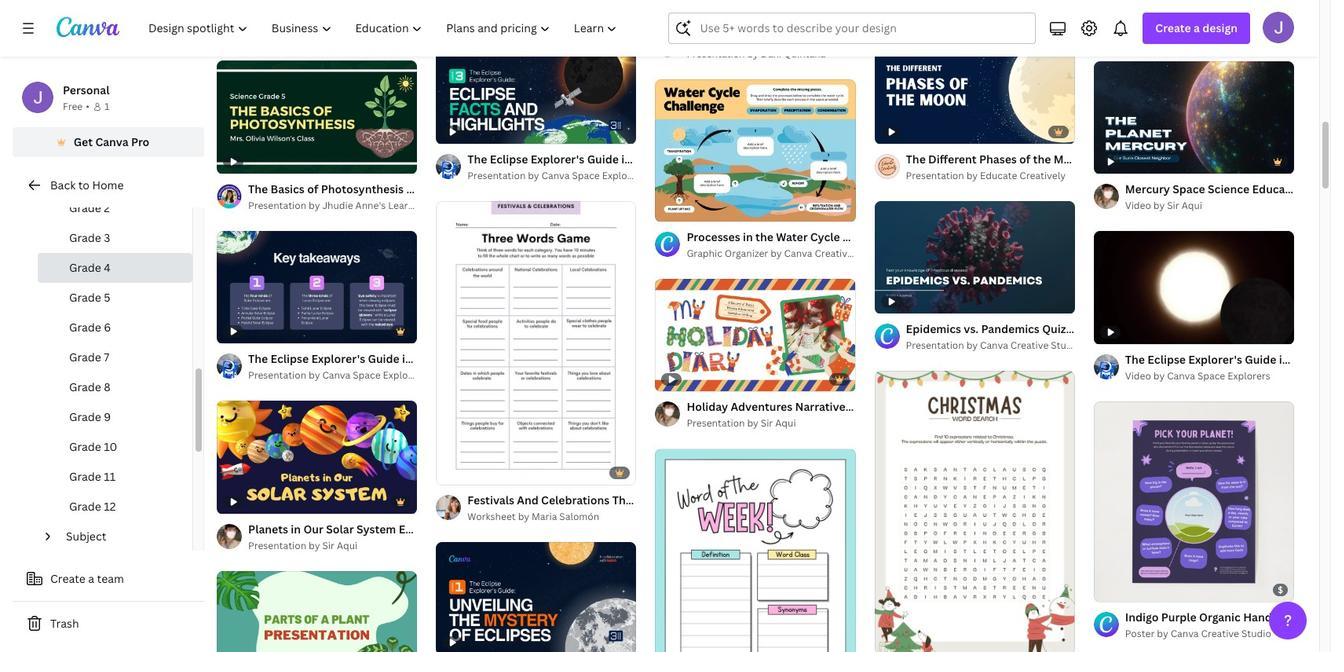 Task type: vqa. For each thing, say whether or not it's contained in the screenshot.
group
no



Task type: locate. For each thing, give the bounding box(es) containing it.
maria inside going camping graphic organizer in colorful simple style graphic organizer by maria salomón
[[346, 28, 371, 42]]

1 vertical spatial create
[[50, 571, 86, 586]]

space for "presentation by canva space explorers" link to the left
[[353, 369, 381, 382]]

0 vertical spatial 3
[[684, 203, 689, 214]]

grade left the 11
[[69, 469, 101, 484]]

2 horizontal spatial space
[[1198, 369, 1226, 382]]

grade left 6
[[69, 320, 101, 335]]

0 horizontal spatial space
[[353, 369, 381, 382]]

presentation by jhudie anne's learning corner link
[[248, 198, 461, 213]]

grade left 5
[[69, 290, 101, 305]]

1 horizontal spatial salomón
[[560, 510, 600, 523]]

by
[[332, 28, 344, 42], [1172, 29, 1184, 42], [747, 47, 759, 60], [528, 169, 539, 182], [967, 169, 978, 182], [309, 198, 320, 212], [1154, 199, 1165, 212], [771, 247, 782, 260], [967, 339, 978, 352], [309, 369, 320, 382], [1154, 369, 1165, 382], [747, 417, 759, 430], [518, 510, 530, 523], [309, 539, 320, 552], [1157, 627, 1169, 640]]

1 vertical spatial a
[[88, 571, 94, 586]]

0 horizontal spatial explorers
[[383, 369, 426, 382]]

1 vertical spatial and
[[870, 30, 891, 45]]

graphic right flat
[[1241, 12, 1283, 27]]

1 horizontal spatial presentation by canva space explorers
[[468, 169, 645, 182]]

video by sir aqui link
[[1126, 198, 1295, 214]]

in
[[431, 11, 441, 26]]

0 vertical spatial maria
[[346, 28, 371, 42]]

1 vertical spatial maria
[[532, 510, 557, 523]]

learning
[[388, 198, 428, 212]]

1 vertical spatial 2
[[903, 636, 908, 648]]

1 vertical spatial organizer
[[286, 28, 330, 42]]

0 horizontal spatial presentation by sir aqui
[[248, 539, 358, 552]]

graphic down 1 of 3
[[687, 247, 723, 260]]

grade for grade 12
[[69, 499, 101, 514]]

maria down going camping graphic organizer in colorful simple style link
[[346, 28, 371, 42]]

salomón inside going camping graphic organizer in colorful simple style graphic organizer by maria salomón
[[374, 28, 414, 42]]

explorers
[[602, 169, 645, 182], [383, 369, 426, 382], [1228, 369, 1271, 382]]

1 of 3
[[667, 203, 689, 214]]

style right illustrative on the top right of page
[[988, 30, 1015, 45]]

presentation by canva space explorers link
[[468, 168, 645, 184], [248, 368, 426, 383]]

presentation by sir aqui for right presentation by sir aqui link
[[687, 417, 796, 430]]

and inside the universe presentation in blue and white illustrative style presentation by dani quintana
[[870, 30, 891, 45]]

presentation by sir aqui link
[[687, 416, 856, 432], [248, 538, 417, 554]]

word of the week english vocabulary activity education worksheets in in yellow blue and pink colorful cute pastel sketchbook style image
[[656, 449, 856, 652]]

educate
[[980, 169, 1018, 182]]

illustrative
[[927, 30, 985, 45]]

1 vertical spatial 4
[[1123, 583, 1128, 595]]

0 horizontal spatial aqui
[[337, 539, 358, 552]]

graphic up graphic organizer by maria salomón link
[[332, 11, 374, 26]]

1 horizontal spatial aqui
[[776, 417, 796, 430]]

2 vertical spatial of
[[892, 636, 901, 648]]

0 vertical spatial 4
[[104, 260, 111, 275]]

1 horizontal spatial presentation by canva space explorers link
[[468, 168, 645, 184]]

0 horizontal spatial organizer
[[286, 28, 330, 42]]

grade for grade 9
[[69, 409, 101, 424]]

0 vertical spatial video
[[1126, 199, 1152, 212]]

1 vertical spatial sir
[[761, 417, 773, 430]]

grade left 10
[[69, 439, 101, 454]]

a left team at the bottom
[[88, 571, 94, 586]]

grade 10
[[69, 439, 117, 454]]

1 horizontal spatial explorers
[[602, 169, 645, 182]]

grade 5
[[69, 290, 110, 305]]

0 horizontal spatial sir
[[322, 539, 335, 552]]

create a team button
[[13, 563, 204, 595]]

and right blue
[[870, 30, 891, 45]]

1 vertical spatial video
[[1126, 369, 1152, 382]]

and up the flashcard
[[1157, 12, 1178, 27]]

maria
[[346, 28, 371, 42], [532, 510, 557, 523]]

grade 8 link
[[38, 372, 192, 402]]

1 for 1 of 4
[[1105, 583, 1110, 595]]

0 horizontal spatial and
[[870, 30, 891, 45]]

trash link
[[13, 608, 204, 640]]

2 horizontal spatial organizer
[[725, 247, 769, 260]]

maria right worksheet
[[532, 510, 557, 523]]

2 grade from the top
[[69, 230, 101, 245]]

graphic organizer by canva creative studio
[[687, 247, 885, 260]]

0 horizontal spatial style
[[530, 11, 557, 26]]

1 horizontal spatial 4
[[1123, 583, 1128, 595]]

grade 5 link
[[38, 283, 192, 313]]

create inside dropdown button
[[1156, 20, 1192, 35]]

explorers for video by canva space explorers link
[[1228, 369, 1271, 382]]

the universe presentation in blue and white illustrative style presentation by dani quintana
[[687, 30, 1015, 60]]

grade left 8
[[69, 379, 101, 394]]

grade for grade 3
[[69, 230, 101, 245]]

0 horizontal spatial salomón
[[374, 28, 414, 42]]

0 horizontal spatial presentation by canva space explorers link
[[248, 368, 426, 383]]

a
[[1194, 20, 1200, 35], [88, 571, 94, 586]]

science
[[1285, 12, 1327, 27]]

grade down to at the top of page
[[69, 200, 101, 215]]

1 vertical spatial of
[[1112, 583, 1121, 595]]

4 up the poster
[[1123, 583, 1128, 595]]

1 for 1 of 2
[[886, 636, 890, 648]]

a inside dropdown button
[[1194, 20, 1200, 35]]

in
[[831, 30, 841, 45]]

1 vertical spatial style
[[988, 30, 1015, 45]]

grade down grade 2
[[69, 230, 101, 245]]

create down black and yellow flat graphic science flashcard image
[[1156, 20, 1192, 35]]

2
[[104, 200, 110, 215], [903, 636, 908, 648]]

1 vertical spatial 3
[[104, 230, 110, 245]]

0 vertical spatial of
[[673, 203, 682, 214]]

flat
[[1218, 12, 1238, 27]]

back to home link
[[13, 170, 204, 201]]

10 grade from the top
[[69, 469, 101, 484]]

canva inside button
[[95, 134, 129, 149]]

0 horizontal spatial maria
[[346, 28, 371, 42]]

flashcard by canva creative studio link
[[1126, 28, 1295, 44]]

None search field
[[669, 13, 1037, 44]]

$
[[1278, 584, 1284, 596]]

video by canva space explorers link
[[1126, 368, 1295, 384]]

0 vertical spatial presentation by sir aqui
[[687, 417, 796, 430]]

top level navigation element
[[138, 13, 631, 44]]

presentation by educate creatively
[[906, 169, 1066, 182]]

home
[[92, 178, 124, 192]]

1 vertical spatial presentation by canva space explorers link
[[248, 368, 426, 383]]

3
[[684, 203, 689, 214], [104, 230, 110, 245]]

presentation by canva creative studio
[[906, 339, 1081, 352]]

sir
[[1168, 199, 1180, 212], [761, 417, 773, 430], [322, 539, 335, 552]]

0 vertical spatial presentation by canva space explorers link
[[468, 168, 645, 184]]

grade 4
[[69, 260, 111, 275]]

1 vertical spatial presentation by sir aqui link
[[248, 538, 417, 554]]

9 grade from the top
[[69, 439, 101, 454]]

grade 8
[[69, 379, 111, 394]]

explorers for "presentation by canva space explorers" link to the left
[[383, 369, 426, 382]]

worksheet by maria salomón
[[468, 510, 600, 523]]

1 of 2 link
[[875, 371, 1075, 652]]

of for poster by canva creative studio
[[1112, 583, 1121, 595]]

2 horizontal spatial explorers
[[1228, 369, 1271, 382]]

0 horizontal spatial presentation by canva space explorers
[[248, 369, 426, 382]]

4 grade from the top
[[69, 290, 101, 305]]

1 horizontal spatial presentation by sir aqui
[[687, 417, 796, 430]]

going
[[248, 11, 279, 26]]

presentation by sir aqui
[[687, 417, 796, 430], [248, 539, 358, 552]]

dani
[[761, 47, 782, 60]]

grade left 7
[[69, 350, 101, 365]]

grade
[[69, 200, 101, 215], [69, 230, 101, 245], [69, 260, 101, 275], [69, 290, 101, 305], [69, 320, 101, 335], [69, 350, 101, 365], [69, 379, 101, 394], [69, 409, 101, 424], [69, 439, 101, 454], [69, 469, 101, 484], [69, 499, 101, 514]]

0 vertical spatial aqui
[[1182, 199, 1203, 212]]

1 grade from the top
[[69, 200, 101, 215]]

studio
[[1257, 29, 1287, 42], [855, 247, 885, 260], [1051, 339, 1081, 352], [1242, 627, 1272, 640]]

6 grade from the top
[[69, 350, 101, 365]]

salomón
[[374, 28, 414, 42], [560, 510, 600, 523]]

0 horizontal spatial a
[[88, 571, 94, 586]]

presentation by canva space explorers
[[468, 169, 645, 182], [248, 369, 426, 382]]

1 horizontal spatial create
[[1156, 20, 1192, 35]]

1 horizontal spatial and
[[1157, 12, 1178, 27]]

0 vertical spatial create
[[1156, 20, 1192, 35]]

1 of 4 link
[[1094, 401, 1295, 602]]

presentation by dani quintana link
[[687, 46, 856, 62]]

presentation by sir aqui for the left presentation by sir aqui link
[[248, 539, 358, 552]]

4 up 5
[[104, 260, 111, 275]]

0 vertical spatial a
[[1194, 20, 1200, 35]]

3 grade from the top
[[69, 260, 101, 275]]

subject
[[66, 529, 106, 544]]

of
[[673, 203, 682, 214], [1112, 583, 1121, 595], [892, 636, 901, 648]]

grade down grade 3
[[69, 260, 101, 275]]

grade 11 link
[[38, 462, 192, 492]]

1 vertical spatial presentation by canva space explorers
[[248, 369, 426, 382]]

0 vertical spatial presentation by canva space explorers
[[468, 169, 645, 182]]

pro
[[131, 134, 150, 149]]

graphic
[[332, 11, 374, 26], [1241, 12, 1283, 27], [248, 28, 284, 42], [687, 247, 723, 260]]

0 horizontal spatial of
[[673, 203, 682, 214]]

poster by canva creative studio link
[[1126, 626, 1295, 642]]

2 vertical spatial aqui
[[337, 539, 358, 552]]

style right the simple
[[530, 11, 557, 26]]

2 horizontal spatial of
[[1112, 583, 1121, 595]]

2 horizontal spatial sir
[[1168, 199, 1180, 212]]

0 vertical spatial presentation by sir aqui link
[[687, 416, 856, 432]]

black and yellow flat graphic science f link
[[1126, 11, 1332, 28]]

1 horizontal spatial space
[[572, 169, 600, 182]]

yellow
[[1180, 12, 1215, 27]]

video
[[1126, 199, 1152, 212], [1126, 369, 1152, 382]]

0 vertical spatial sir
[[1168, 199, 1180, 212]]

create for create a design
[[1156, 20, 1192, 35]]

0 vertical spatial salomón
[[374, 28, 414, 42]]

2 vertical spatial sir
[[322, 539, 335, 552]]

0 horizontal spatial create
[[50, 571, 86, 586]]

design
[[1203, 20, 1238, 35]]

grade 12
[[69, 499, 116, 514]]

create a design button
[[1143, 13, 1251, 44]]

video for video by sir aqui
[[1126, 199, 1152, 212]]

a for design
[[1194, 20, 1200, 35]]

a inside button
[[88, 571, 94, 586]]

0 vertical spatial style
[[530, 11, 557, 26]]

1 horizontal spatial presentation by sir aqui link
[[687, 416, 856, 432]]

creative
[[1216, 29, 1254, 42], [815, 247, 853, 260], [1011, 339, 1049, 352], [1202, 627, 1240, 640]]

sir for the left presentation by sir aqui link
[[322, 539, 335, 552]]

the universe presentation in blue and white illustrative style link
[[687, 29, 1015, 46]]

grade 9
[[69, 409, 111, 424]]

1 horizontal spatial sir
[[761, 417, 773, 430]]

8 grade from the top
[[69, 409, 101, 424]]

video for video by canva space explorers
[[1126, 369, 1152, 382]]

a left design
[[1194, 20, 1200, 35]]

style
[[530, 11, 557, 26], [988, 30, 1015, 45]]

grade for grade 5
[[69, 290, 101, 305]]

grade 7
[[69, 350, 109, 365]]

1 video from the top
[[1126, 199, 1152, 212]]

grade left 12 at the bottom left
[[69, 499, 101, 514]]

0 vertical spatial 2
[[104, 200, 110, 215]]

2 video from the top
[[1126, 369, 1152, 382]]

1 horizontal spatial a
[[1194, 20, 1200, 35]]

1 horizontal spatial style
[[988, 30, 1015, 45]]

11 grade from the top
[[69, 499, 101, 514]]

create left team at the bottom
[[50, 571, 86, 586]]

and
[[1157, 12, 1178, 27], [870, 30, 891, 45]]

1 horizontal spatial organizer
[[377, 11, 428, 26]]

style inside the universe presentation in blue and white illustrative style presentation by dani quintana
[[988, 30, 1015, 45]]

0 vertical spatial and
[[1157, 12, 1178, 27]]

get
[[74, 134, 93, 149]]

grade 10 link
[[38, 432, 192, 462]]

12
[[104, 499, 116, 514]]

1 vertical spatial presentation by sir aqui
[[248, 539, 358, 552]]

7 grade from the top
[[69, 379, 101, 394]]

1 vertical spatial salomón
[[560, 510, 600, 523]]

grade for grade 4
[[69, 260, 101, 275]]

black and yellow flat graphic science f flashcard by canva creative studio
[[1126, 12, 1332, 42]]

4
[[104, 260, 111, 275], [1123, 583, 1128, 595]]

5 grade from the top
[[69, 320, 101, 335]]

1 horizontal spatial 3
[[684, 203, 689, 214]]

create inside button
[[50, 571, 86, 586]]

universe
[[709, 30, 757, 45]]

video by sir aqui
[[1126, 199, 1203, 212]]

grade left 9
[[69, 409, 101, 424]]



Task type: describe. For each thing, give the bounding box(es) containing it.
4 inside 1 of 4 link
[[1123, 583, 1128, 595]]

grade 11
[[69, 469, 116, 484]]

grade 2
[[69, 200, 110, 215]]

to
[[78, 178, 90, 192]]

studio inside black and yellow flat graphic science f flashcard by canva creative studio
[[1257, 29, 1287, 42]]

get canva pro button
[[13, 127, 204, 157]]

indigo purple organic hand-drawn planet activity portrait poster image
[[1094, 401, 1295, 602]]

creatively
[[1020, 169, 1066, 182]]

graphic organizer by canva creative studio link
[[687, 246, 885, 262]]

1 horizontal spatial of
[[892, 636, 901, 648]]

flashcard
[[1126, 29, 1170, 42]]

grade 7 link
[[38, 343, 192, 372]]

going camping graphic organizer in colorful simple style graphic organizer by maria salomón
[[248, 11, 557, 42]]

jacob simon image
[[1263, 12, 1295, 43]]

by inside the universe presentation in blue and white illustrative style presentation by dani quintana
[[747, 47, 759, 60]]

black and yellow flat graphic science flashcard image
[[1094, 0, 1295, 3]]

•
[[86, 100, 90, 113]]

blue
[[843, 30, 868, 45]]

black
[[1126, 12, 1155, 27]]

0 horizontal spatial 4
[[104, 260, 111, 275]]

subject button
[[60, 522, 183, 552]]

2 horizontal spatial aqui
[[1182, 199, 1203, 212]]

worksheet
[[468, 510, 516, 523]]

creative inside black and yellow flat graphic science f flashcard by canva creative studio
[[1216, 29, 1254, 42]]

space for "presentation by canva space explorers" link to the top
[[572, 169, 600, 182]]

graphic inside black and yellow flat graphic science f flashcard by canva creative studio
[[1241, 12, 1283, 27]]

jhudie
[[322, 198, 353, 212]]

grade for grade 8
[[69, 379, 101, 394]]

create a team
[[50, 571, 124, 586]]

1 horizontal spatial 2
[[903, 636, 908, 648]]

trash
[[50, 616, 79, 631]]

camping
[[282, 11, 329, 26]]

corner
[[430, 198, 461, 212]]

presentation by canva space explorers for "presentation by canva space explorers" link to the left
[[248, 369, 426, 382]]

7
[[104, 350, 109, 365]]

salomón inside worksheet by maria salomón link
[[560, 510, 600, 523]]

personal
[[63, 82, 110, 97]]

and inside black and yellow flat graphic science f flashcard by canva creative studio
[[1157, 12, 1178, 27]]

Search search field
[[700, 13, 1026, 43]]

sir for right presentation by sir aqui link
[[761, 417, 773, 430]]

back
[[50, 178, 76, 192]]

presentation by canva space explorers for "presentation by canva space explorers" link to the top
[[468, 169, 645, 182]]

5
[[104, 290, 110, 305]]

the
[[687, 30, 707, 45]]

by inside black and yellow flat graphic science f flashcard by canva creative studio
[[1172, 29, 1184, 42]]

style inside going camping graphic organizer in colorful simple style graphic organizer by maria salomón
[[530, 11, 557, 26]]

of for graphic organizer by canva creative studio
[[673, 203, 682, 214]]

sir for video by sir aqui link
[[1168, 199, 1180, 212]]

grade for grade 11
[[69, 469, 101, 484]]

grade 2 link
[[38, 193, 192, 223]]

grade 6 link
[[38, 313, 192, 343]]

1 for 1
[[104, 100, 109, 113]]

create for create a team
[[50, 571, 86, 586]]

9
[[104, 409, 111, 424]]

anne's
[[356, 198, 386, 212]]

presentation by jhudie anne's learning corner
[[248, 198, 461, 212]]

0 horizontal spatial 2
[[104, 200, 110, 215]]

poster
[[1126, 627, 1155, 640]]

going camping graphic organizer in colorful simple style link
[[248, 10, 557, 28]]

grade 12 link
[[38, 492, 192, 522]]

video by canva space explorers
[[1126, 369, 1271, 382]]

free •
[[63, 100, 90, 113]]

free
[[63, 100, 83, 113]]

create a design
[[1156, 20, 1238, 35]]

worksheet by maria salomón link
[[468, 509, 637, 525]]

0 vertical spatial organizer
[[377, 11, 428, 26]]

8
[[104, 379, 111, 394]]

by inside going camping graphic organizer in colorful simple style graphic organizer by maria salomón
[[332, 28, 344, 42]]

1 of 3 link
[[656, 79, 856, 221]]

0 horizontal spatial 3
[[104, 230, 110, 245]]

grade 3 link
[[38, 223, 192, 253]]

grade for grade 2
[[69, 200, 101, 215]]

presentation by educate creatively link
[[906, 168, 1075, 184]]

grade 6
[[69, 320, 111, 335]]

10
[[104, 439, 117, 454]]

1 for 1 of 3
[[667, 203, 671, 214]]

christmas word search worksheet in brown, red, and green retro style image
[[875, 371, 1075, 652]]

simple
[[490, 11, 527, 26]]

grade for grade 10
[[69, 439, 101, 454]]

graphic down going
[[248, 28, 284, 42]]

quintana
[[784, 47, 826, 60]]

grade for grade 6
[[69, 320, 101, 335]]

1 of 4
[[1105, 583, 1128, 595]]

colorful
[[444, 11, 488, 26]]

1 vertical spatial aqui
[[776, 417, 796, 430]]

get canva pro
[[74, 134, 150, 149]]

grade 9 link
[[38, 402, 192, 432]]

poster by canva creative studio
[[1126, 627, 1272, 640]]

11
[[104, 469, 116, 484]]

presentation by canva creative studio link
[[906, 338, 1081, 354]]

f
[[1330, 12, 1332, 27]]

canva inside black and yellow flat graphic science f flashcard by canva creative studio
[[1186, 29, 1214, 42]]

6
[[104, 320, 111, 335]]

space for video by canva space explorers link
[[1198, 369, 1226, 382]]

explorers for "presentation by canva space explorers" link to the top
[[602, 169, 645, 182]]

processes in the water cycle science graphic organizer in blue yellow flat cartoon style image
[[656, 79, 856, 221]]

grade for grade 7
[[69, 350, 101, 365]]

0 horizontal spatial presentation by sir aqui link
[[248, 538, 417, 554]]

team
[[97, 571, 124, 586]]

a for team
[[88, 571, 94, 586]]

back to home
[[50, 178, 124, 192]]

graphic organizer by maria salomón link
[[248, 28, 417, 43]]

festivals and celebrations three words game worksheet in lilac simple style image
[[436, 201, 637, 484]]

1 of 2
[[886, 636, 908, 648]]

2 vertical spatial organizer
[[725, 247, 769, 260]]

1 horizontal spatial maria
[[532, 510, 557, 523]]

white
[[893, 30, 924, 45]]



